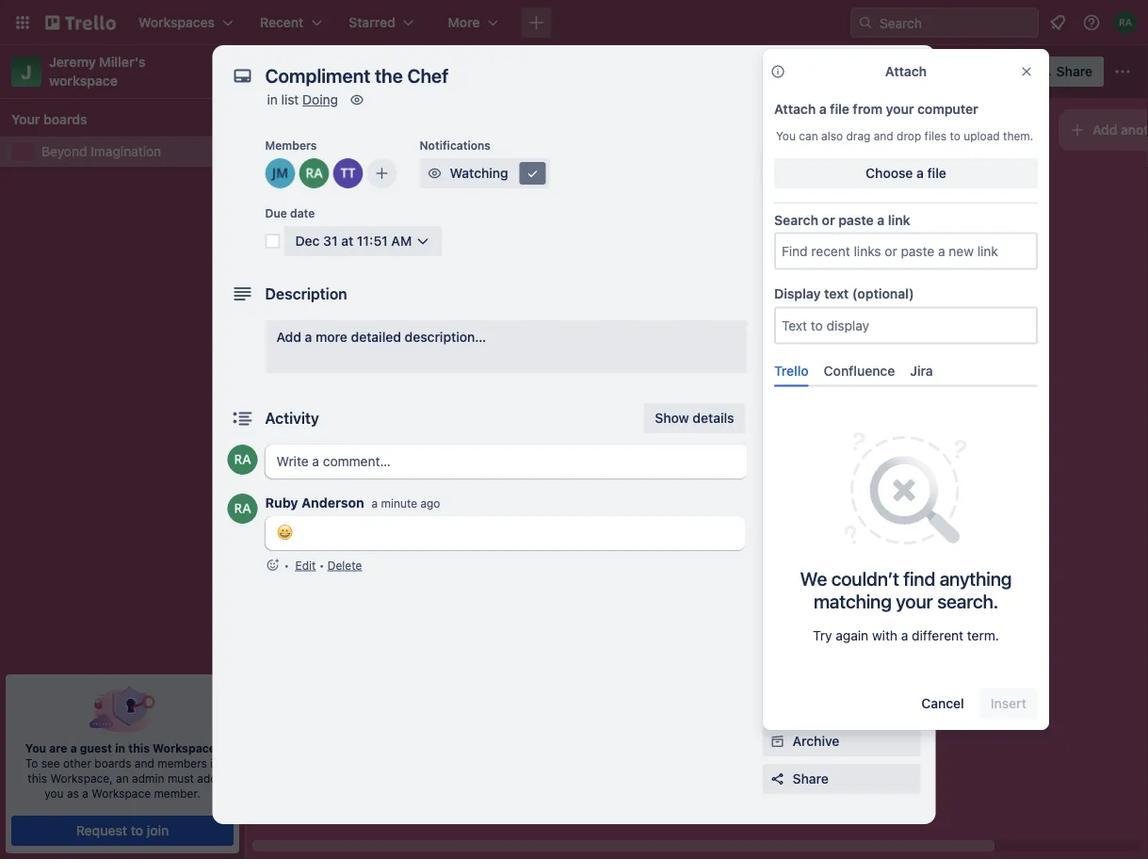 Task type: describe. For each thing, give the bounding box(es) containing it.
you for you can also drag and drop files to upload them.
[[776, 129, 796, 142]]

ago
[[421, 497, 440, 510]]

move
[[793, 612, 826, 627]]

search image
[[858, 15, 873, 30]]

(optional)
[[852, 286, 914, 302]]

cover
[[793, 346, 829, 362]]

workspace,
[[50, 772, 113, 785]]

add anot button
[[1059, 109, 1148, 151]]

sm image for members
[[768, 156, 787, 175]]

your boards
[[11, 112, 87, 127]]

request to join
[[76, 823, 169, 838]]

automation
[[763, 508, 827, 521]]

paste
[[839, 212, 874, 228]]

members link
[[763, 151, 921, 181]]

delete
[[328, 559, 362, 572]]

are
[[49, 741, 67, 755]]

2 vertical spatial ruby anderson (rubyanderson7) image
[[228, 494, 258, 524]]

add anot
[[1093, 122, 1148, 138]]

add button
[[793, 537, 862, 552]]

automation image
[[829, 57, 855, 83]]

j
[[21, 60, 32, 82]]

dates
[[793, 271, 829, 286]]

add members to card image
[[374, 164, 390, 183]]

to
[[25, 756, 38, 770]]

due
[[265, 206, 287, 220]]

0 vertical spatial create from template… image
[[1017, 171, 1033, 187]]

add power-ups link
[[763, 452, 921, 482]]

2 horizontal spatial ruby anderson (rubyanderson7) image
[[1114, 11, 1137, 34]]

in list doing
[[267, 92, 338, 107]]

Write a comment text field
[[265, 445, 748, 479]]

or
[[822, 212, 835, 228]]

1 vertical spatial add a card
[[294, 488, 361, 503]]

power ups image
[[802, 64, 817, 79]]

cover link
[[763, 339, 921, 369]]

file for attach
[[830, 101, 850, 117]]

0 vertical spatial share button
[[1030, 57, 1104, 87]]

members
[[158, 756, 207, 770]]

thinking
[[543, 175, 595, 190]]

1 vertical spatial share button
[[763, 764, 921, 794]]

checklist
[[793, 233, 851, 249]]

0 vertical spatial ups
[[802, 432, 824, 446]]

actions
[[763, 585, 804, 598]]

cancel button
[[910, 689, 976, 719]]

description…
[[405, 329, 486, 345]]

a right as
[[82, 787, 88, 800]]

ruby
[[265, 495, 298, 511]]

Display text (optional) field
[[776, 308, 1036, 342]]

members inside 'members' link
[[793, 158, 851, 173]]

with
[[872, 628, 898, 643]]

sm image down board name text box
[[348, 90, 366, 109]]

a right 'choose'
[[917, 165, 924, 181]]

again
[[836, 628, 869, 643]]

star or unstar board image
[[451, 64, 466, 79]]

0 vertical spatial share
[[1057, 64, 1093, 79]]

0 vertical spatial and
[[874, 129, 894, 142]]

search or paste a link
[[774, 212, 911, 228]]

file for choose
[[927, 165, 947, 181]]

due date
[[265, 206, 315, 220]]

31
[[323, 233, 338, 249]]

drop
[[897, 129, 922, 142]]

detailed
[[351, 329, 401, 345]]

to for request to join
[[131, 823, 143, 838]]

a right with
[[901, 628, 908, 643]]

thoughts
[[543, 163, 595, 176]]

0 horizontal spatial members
[[265, 138, 317, 152]]

create board or workspace image
[[527, 13, 546, 32]]

list
[[281, 92, 299, 107]]

you are a guest in this workspace. to see other boards and members in this workspace, an admin must add you as a workspace member.
[[25, 741, 220, 800]]

beyond inside board name text box
[[269, 61, 330, 81]]

dec 31 at 11:51 am
[[295, 233, 412, 249]]

grinning image
[[276, 524, 293, 541]]

filters button
[[863, 57, 935, 87]]

close popover image
[[1019, 64, 1034, 79]]

archive
[[793, 733, 840, 749]]

term.
[[967, 628, 999, 643]]

thinking link
[[543, 173, 761, 192]]

join
[[147, 823, 169, 838]]

also
[[822, 129, 843, 142]]

Mark due date as complete checkbox
[[265, 234, 280, 249]]

more
[[316, 329, 348, 345]]

you for you are a guest in this workspace. to see other boards and members in this workspace, an admin must add you as a workspace member.
[[25, 741, 46, 755]]

delete link
[[328, 559, 362, 572]]

0 vertical spatial your
[[886, 101, 914, 117]]

files
[[925, 129, 947, 142]]

0 vertical spatial this
[[128, 741, 150, 755]]

a up also
[[819, 101, 827, 117]]

1 vertical spatial add a card button
[[264, 481, 475, 511]]

0 vertical spatial ruby anderson (rubyanderson7) image
[[949, 58, 976, 85]]

•
[[319, 559, 324, 572]]

edit • delete
[[295, 559, 362, 572]]

confluence
[[824, 363, 895, 379]]

power-ups
[[763, 432, 824, 446]]

computer
[[918, 101, 979, 117]]

add down automation
[[793, 537, 818, 552]]

back to home image
[[45, 8, 116, 38]]

trello
[[774, 363, 809, 379]]

you
[[45, 787, 64, 800]]

filters
[[891, 64, 930, 79]]

from
[[853, 101, 883, 117]]

beyond imagination inside 'link'
[[41, 144, 161, 159]]

try
[[813, 628, 832, 643]]

0 notifications image
[[1047, 11, 1069, 34]]

beyond imagination link
[[41, 142, 234, 161]]

drag
[[846, 129, 871, 142]]

add button button
[[763, 529, 921, 560]]

details
[[693, 410, 734, 426]]

0 horizontal spatial create from template… image
[[750, 285, 765, 300]]

anything
[[940, 568, 1012, 590]]

0 vertical spatial add a card
[[829, 171, 896, 187]]

kickoff meeting link
[[275, 445, 494, 464]]

Search field
[[873, 8, 1038, 37]]

doing link
[[303, 92, 338, 107]]

beyond inside beyond imagination 'link'
[[41, 144, 87, 159]]

watching
[[450, 165, 508, 181]]

your inside we couldn't find anything matching your search.
[[896, 590, 933, 612]]

add inside 'link'
[[276, 329, 301, 345]]

open information menu image
[[1082, 13, 1101, 32]]

link
[[888, 212, 911, 228]]

a right are
[[70, 741, 77, 755]]

am
[[391, 233, 412, 249]]

tab list containing trello
[[767, 355, 1046, 387]]

color: bold red, title: "thoughts" element
[[543, 162, 595, 176]]

1 horizontal spatial power-
[[821, 459, 865, 475]]



Task type: locate. For each thing, give the bounding box(es) containing it.
choose a file element
[[774, 158, 1038, 188]]

1 vertical spatial ruby anderson (rubyanderson7) image
[[228, 445, 258, 475]]

request
[[76, 823, 127, 838]]

attach up add to card
[[774, 101, 816, 117]]

terry turtle (terryturtle) image
[[998, 58, 1025, 85], [690, 237, 712, 260]]

imagination up doing link
[[334, 61, 430, 81]]

1 vertical spatial file
[[927, 165, 947, 181]]

notifications
[[420, 138, 491, 152]]

1 vertical spatial beyond
[[41, 144, 87, 159]]

a left 'choose'
[[857, 171, 865, 187]]

0 horizontal spatial attach
[[774, 101, 816, 117]]

1 vertical spatial this
[[28, 772, 47, 785]]

couldn't
[[832, 568, 899, 590]]

members up jeremy miller (jeremymiller198) icon
[[265, 138, 317, 152]]

show
[[655, 410, 689, 426]]

fields
[[845, 384, 881, 399]]

0 horizontal spatial terry turtle (terryturtle) image
[[690, 237, 712, 260]]

add left more
[[276, 329, 301, 345]]

your boards with 1 items element
[[11, 108, 224, 131]]

1 horizontal spatial attach
[[885, 64, 927, 79]]

meeting
[[321, 446, 370, 462]]

date
[[290, 206, 315, 220]]

jeremy miller's workspace
[[49, 54, 149, 89]]

add
[[197, 772, 217, 785]]

0 vertical spatial terry turtle (terryturtle) image
[[998, 58, 1025, 85]]

attach for attach
[[885, 64, 927, 79]]

a
[[819, 101, 827, 117], [917, 165, 924, 181], [857, 171, 865, 187], [877, 212, 885, 228], [305, 329, 312, 345], [322, 488, 330, 503], [372, 497, 378, 510], [901, 628, 908, 643], [70, 741, 77, 755], [82, 787, 88, 800]]

1 vertical spatial ruby anderson (rubyanderson7) image
[[299, 158, 329, 188]]

terry turtle (terryturtle) image
[[333, 158, 363, 188], [475, 400, 497, 422]]

add
[[1093, 122, 1118, 138], [763, 131, 785, 144], [829, 171, 854, 187], [276, 329, 301, 345], [793, 459, 818, 475], [294, 488, 319, 503], [793, 537, 818, 552]]

this up admin
[[128, 741, 150, 755]]

edit
[[295, 559, 316, 572]]

sm image inside checklist link
[[768, 232, 787, 251]]

1 horizontal spatial terry turtle (terryturtle) image
[[998, 58, 1025, 85]]

your down find
[[896, 590, 933, 612]]

admin
[[132, 772, 164, 785]]

share button down archive link
[[763, 764, 921, 794]]

1 horizontal spatial terry turtle (terryturtle) image
[[475, 400, 497, 422]]

0 horizontal spatial add a card button
[[264, 481, 475, 511]]

create from template… image
[[1017, 171, 1033, 187], [750, 285, 765, 300]]

attach up attach a file from your computer
[[885, 64, 927, 79]]

0 vertical spatial card
[[802, 131, 827, 144]]

beyond up in list doing in the top left of the page
[[269, 61, 330, 81]]

0 vertical spatial file
[[830, 101, 850, 117]]

ups
[[802, 432, 824, 446], [865, 459, 890, 475]]

0 horizontal spatial terry turtle (terryturtle) image
[[333, 158, 363, 188]]

0 vertical spatial you
[[776, 129, 796, 142]]

add a card down kickoff meeting
[[294, 488, 361, 503]]

sm image for archive
[[768, 732, 787, 751]]

sm image left cover
[[768, 345, 787, 364]]

ruby anderson (rubyanderson7) image up computer
[[949, 58, 976, 85]]

sm image inside watching button
[[523, 164, 542, 183]]

0 horizontal spatial share
[[793, 771, 829, 787]]

1 horizontal spatial add a card
[[829, 171, 896, 187]]

sm image down the search
[[768, 232, 787, 251]]

jeremy miller (jeremymiller198) image
[[974, 58, 1000, 85], [716, 237, 739, 260]]

your
[[11, 112, 40, 127]]

power- down custom
[[763, 432, 802, 446]]

sm image for watching
[[425, 164, 444, 183]]

0 horizontal spatial share button
[[763, 764, 921, 794]]

you can also drag and drop files to upload them.
[[776, 129, 1034, 142]]

1 horizontal spatial ruby anderson (rubyanderson7) image
[[742, 237, 765, 260]]

custom fields button
[[763, 382, 921, 401]]

beyond down the "your boards"
[[41, 144, 87, 159]]

find
[[904, 568, 936, 590]]

ruby anderson (rubyanderson7) image right jeremy miller (jeremymiller198) icon
[[299, 158, 329, 188]]

0 horizontal spatial in
[[115, 741, 125, 755]]

1 vertical spatial terry turtle (terryturtle) image
[[690, 237, 712, 260]]

1 horizontal spatial ups
[[865, 459, 890, 475]]

kickoff
[[275, 446, 318, 462]]

add left the can
[[763, 131, 785, 144]]

ups up the add power-ups
[[802, 432, 824, 446]]

sm image left the thoughts at top
[[523, 164, 542, 183]]

0 vertical spatial jeremy miller (jeremymiller198) image
[[974, 58, 1000, 85]]

a left more
[[305, 329, 312, 345]]

tab list
[[767, 355, 1046, 387]]

terry turtle (terryturtle) image up them.
[[998, 58, 1025, 85]]

a minute ago link
[[372, 497, 440, 510]]

a down kickoff meeting
[[322, 488, 330, 503]]

sm image inside cover link
[[768, 345, 787, 364]]

0 vertical spatial in
[[267, 92, 278, 107]]

boards right your
[[43, 112, 87, 127]]

miller's
[[99, 54, 146, 70]]

different
[[912, 628, 964, 643]]

terry turtle (terryturtle) image down thinking link
[[690, 237, 712, 260]]

jeremy miller (jeremymiller198) image
[[265, 158, 295, 188]]

sm image inside 'members' link
[[768, 156, 787, 175]]

guest
[[80, 741, 112, 755]]

1 horizontal spatial file
[[927, 165, 947, 181]]

0 horizontal spatial jeremy miller (jeremymiller198) image
[[716, 237, 739, 260]]

share right close popover image
[[1057, 64, 1093, 79]]

0 horizontal spatial power-
[[763, 432, 802, 446]]

attachment button
[[763, 301, 921, 332]]

ruby anderson (rubyanderson7) image
[[949, 58, 976, 85], [228, 445, 258, 475], [228, 494, 258, 524]]

1 vertical spatial terry turtle (terryturtle) image
[[475, 400, 497, 422]]

a left minute
[[372, 497, 378, 510]]

you left the can
[[776, 129, 796, 142]]

members down also
[[793, 158, 851, 173]]

sm image
[[425, 164, 444, 183], [768, 232, 787, 251], [768, 732, 787, 751]]

matching
[[814, 590, 892, 612]]

sm image inside watching button
[[425, 164, 444, 183]]

1 horizontal spatial share button
[[1030, 57, 1104, 87]]

in up add
[[210, 756, 220, 770]]

to for add to card
[[788, 131, 799, 144]]

1 horizontal spatial share
[[1057, 64, 1093, 79]]

at
[[341, 233, 353, 249]]

2 vertical spatial in
[[210, 756, 220, 770]]

workspace.
[[153, 741, 220, 755]]

0 horizontal spatial ups
[[802, 432, 824, 446]]

you
[[776, 129, 796, 142], [25, 741, 46, 755]]

ups down fields
[[865, 459, 890, 475]]

1
[[324, 405, 329, 418]]

0 vertical spatial add a card button
[[799, 164, 1010, 194]]

sm image down add to card
[[768, 156, 787, 175]]

0 vertical spatial boards
[[43, 112, 87, 127]]

1 vertical spatial your
[[896, 590, 933, 612]]

labels link
[[763, 188, 921, 219]]

ruby anderson (rubyanderson7) image right open information menu image at the top right
[[1114, 11, 1137, 34]]

1 vertical spatial you
[[25, 741, 46, 755]]

0 horizontal spatial beyond imagination
[[41, 144, 161, 159]]

to left the can
[[788, 131, 799, 144]]

add a more detailed description…
[[276, 329, 486, 345]]

add power-ups
[[793, 459, 890, 475]]

add left anot
[[1093, 122, 1118, 138]]

card down meeting
[[333, 488, 361, 503]]

you inside you are a guest in this workspace. to see other boards and members in this workspace, an admin must add you as a workspace member.
[[25, 741, 46, 755]]

create from template… image left the display
[[750, 285, 765, 300]]

jira
[[910, 363, 933, 379]]

add a card
[[829, 171, 896, 187], [294, 488, 361, 503]]

to left the join
[[131, 823, 143, 838]]

attachment
[[793, 309, 866, 324]]

1 horizontal spatial boards
[[95, 756, 131, 770]]

imagination down your boards with 1 items element
[[91, 144, 161, 159]]

0 horizontal spatial and
[[135, 756, 154, 770]]

and inside you are a guest in this workspace. to see other boards and members in this workspace, an admin must add you as a workspace member.
[[135, 756, 154, 770]]

0 horizontal spatial this
[[28, 772, 47, 785]]

and up admin
[[135, 756, 154, 770]]

your up the you can also drag and drop files to upload them.
[[886, 101, 914, 117]]

custom fields
[[793, 384, 881, 399]]

thoughts thinking
[[543, 163, 595, 190]]

1 horizontal spatial create from template… image
[[1017, 171, 1033, 187]]

0 horizontal spatial file
[[830, 101, 850, 117]]

a left link
[[877, 212, 885, 228]]

1 vertical spatial imagination
[[91, 144, 161, 159]]

checklist link
[[763, 226, 921, 256]]

members
[[265, 138, 317, 152], [793, 158, 851, 173]]

to
[[950, 129, 961, 142], [788, 131, 799, 144], [131, 823, 143, 838]]

show details
[[655, 410, 734, 426]]

1 vertical spatial in
[[115, 741, 125, 755]]

beyond imagination down your boards with 1 items element
[[41, 144, 161, 159]]

ruby anderson a minute ago
[[265, 495, 440, 511]]

ruby anderson (rubyanderson7) image left kickoff
[[228, 445, 258, 475]]

add a card button down kickoff meeting link on the bottom
[[264, 481, 475, 511]]

1 vertical spatial sm image
[[768, 232, 787, 251]]

show menu image
[[1114, 62, 1132, 81]]

watching button
[[420, 158, 550, 188]]

beyond imagination up doing link
[[269, 61, 430, 81]]

1 horizontal spatial add a card button
[[799, 164, 1010, 194]]

doing
[[303, 92, 338, 107]]

cancel
[[922, 696, 964, 711]]

0 horizontal spatial to
[[131, 823, 143, 838]]

sm image
[[348, 90, 366, 109], [768, 156, 787, 175], [523, 164, 542, 183], [768, 194, 787, 213], [768, 345, 787, 364]]

archive link
[[763, 726, 921, 756]]

0 vertical spatial power-
[[763, 432, 802, 446]]

card up 'members' link
[[802, 131, 827, 144]]

0 horizontal spatial ruby anderson (rubyanderson7) image
[[299, 158, 329, 188]]

1 horizontal spatial imagination
[[334, 61, 430, 81]]

edit link
[[295, 559, 316, 572]]

workspace
[[92, 787, 151, 800]]

0 vertical spatial ruby anderson (rubyanderson7) image
[[1114, 11, 1137, 34]]

boards up an
[[95, 756, 131, 770]]

workspace
[[49, 73, 118, 89]]

and right the drag
[[874, 129, 894, 142]]

must
[[168, 772, 194, 785]]

0 horizontal spatial boards
[[43, 112, 87, 127]]

add a more detailed description… link
[[265, 320, 748, 373]]

sm image for cover
[[768, 345, 787, 364]]

custom
[[793, 384, 841, 399]]

power- down power-ups
[[821, 459, 865, 475]]

1 vertical spatial boards
[[95, 756, 131, 770]]

1 horizontal spatial card
[[802, 131, 827, 144]]

sm image left 'labels'
[[768, 194, 787, 213]]

this down to
[[28, 772, 47, 785]]

2 vertical spatial ruby anderson (rubyanderson7) image
[[742, 237, 765, 260]]

add a card up labels link
[[829, 171, 896, 187]]

sm image left archive
[[768, 732, 787, 751]]

beyond imagination
[[269, 61, 430, 81], [41, 144, 161, 159]]

0 vertical spatial beyond
[[269, 61, 330, 81]]

ruby anderson (rubyanderson7) image left "checklist"
[[742, 237, 765, 260]]

add up labels link
[[829, 171, 854, 187]]

0 horizontal spatial beyond
[[41, 144, 87, 159]]

to right files
[[950, 129, 961, 142]]

sm image for labels
[[768, 194, 787, 213]]

1 vertical spatial jeremy miller (jeremymiller198) image
[[716, 237, 739, 260]]

request to join button
[[11, 816, 233, 846]]

2 horizontal spatial card
[[868, 171, 896, 187]]

sm image inside labels link
[[768, 194, 787, 213]]

card up link
[[868, 171, 896, 187]]

attach for attach a file from your computer
[[774, 101, 816, 117]]

anderson
[[301, 495, 364, 511]]

0 vertical spatial attach
[[885, 64, 927, 79]]

Board name text field
[[260, 57, 439, 87]]

1 vertical spatial create from template… image
[[750, 285, 765, 300]]

to inside button
[[131, 823, 143, 838]]

dec
[[295, 233, 320, 249]]

share button down the 0 notifications image
[[1030, 57, 1104, 87]]

0 vertical spatial sm image
[[425, 164, 444, 183]]

we couldn't find anything matching your search.
[[800, 568, 1012, 612]]

terry turtle (terryturtle) image left add members to card image
[[333, 158, 363, 188]]

a inside ruby anderson a minute ago
[[372, 497, 378, 510]]

choose a file
[[866, 165, 947, 181]]

can
[[799, 129, 818, 142]]

add to card
[[763, 131, 827, 144]]

0 horizontal spatial imagination
[[91, 144, 161, 159]]

we
[[800, 568, 827, 590]]

in right guest
[[115, 741, 125, 755]]

2 horizontal spatial in
[[267, 92, 278, 107]]

add a card button up link
[[799, 164, 1010, 194]]

your
[[886, 101, 914, 117], [896, 590, 933, 612]]

display text (optional)
[[774, 286, 914, 302]]

add reaction image
[[265, 556, 280, 575]]

terry turtle (terryturtle) image up write a comment text field
[[475, 400, 497, 422]]

1 horizontal spatial this
[[128, 741, 150, 755]]

a inside 'link'
[[305, 329, 312, 345]]

file up also
[[830, 101, 850, 117]]

ruby anderson (rubyanderson7) image
[[1114, 11, 1137, 34], [299, 158, 329, 188], [742, 237, 765, 260]]

imagination inside beyond imagination 'link'
[[91, 144, 161, 159]]

sm image inside archive link
[[768, 732, 787, 751]]

0 vertical spatial terry turtle (terryturtle) image
[[333, 158, 363, 188]]

ruby anderson (rubyanderson7) image left ruby
[[228, 494, 258, 524]]

Search or paste a link field
[[776, 234, 1036, 268]]

1 horizontal spatial jeremy miller (jeremymiller198) image
[[974, 58, 1000, 85]]

1 vertical spatial attach
[[774, 101, 816, 117]]

file down files
[[927, 165, 947, 181]]

share down archive
[[793, 771, 829, 787]]

sm image down the notifications
[[425, 164, 444, 183]]

1 vertical spatial share
[[793, 771, 829, 787]]

sm image for checklist
[[768, 232, 787, 251]]

beyond imagination inside board name text box
[[269, 61, 430, 81]]

show details link
[[644, 403, 746, 433]]

upload
[[964, 129, 1000, 142]]

activity
[[265, 409, 319, 427]]

2 horizontal spatial to
[[950, 129, 961, 142]]

you up to
[[25, 741, 46, 755]]

an
[[116, 772, 129, 785]]

0 vertical spatial imagination
[[334, 61, 430, 81]]

2 vertical spatial card
[[333, 488, 361, 503]]

0 vertical spatial members
[[265, 138, 317, 152]]

11:51
[[357, 233, 388, 249]]

add down power-ups
[[793, 459, 818, 475]]

1 horizontal spatial to
[[788, 131, 799, 144]]

ups inside add power-ups link
[[865, 459, 890, 475]]

description
[[265, 285, 347, 303]]

imagination inside board name text box
[[334, 61, 430, 81]]

create from template… image down them.
[[1017, 171, 1033, 187]]

1 horizontal spatial you
[[776, 129, 796, 142]]

try again with a different term.
[[813, 628, 999, 643]]

0 horizontal spatial you
[[25, 741, 46, 755]]

1 vertical spatial ups
[[865, 459, 890, 475]]

boards inside you are a guest in this workspace. to see other boards and members in this workspace, an admin must add you as a workspace member.
[[95, 756, 131, 770]]

1 vertical spatial beyond imagination
[[41, 144, 161, 159]]

primary element
[[0, 0, 1148, 45]]

more info image
[[771, 64, 786, 79]]

in left list
[[267, 92, 278, 107]]

1 horizontal spatial in
[[210, 756, 220, 770]]

1 vertical spatial and
[[135, 756, 154, 770]]

1 vertical spatial card
[[868, 171, 896, 187]]

None text field
[[256, 58, 878, 92]]

add down kickoff
[[294, 488, 319, 503]]

1 vertical spatial power-
[[821, 459, 865, 475]]

1 horizontal spatial members
[[793, 158, 851, 173]]

jeremy
[[49, 54, 96, 70]]

and
[[874, 129, 894, 142], [135, 756, 154, 770]]



Task type: vqa. For each thing, say whether or not it's contained in the screenshot.
The Will
no



